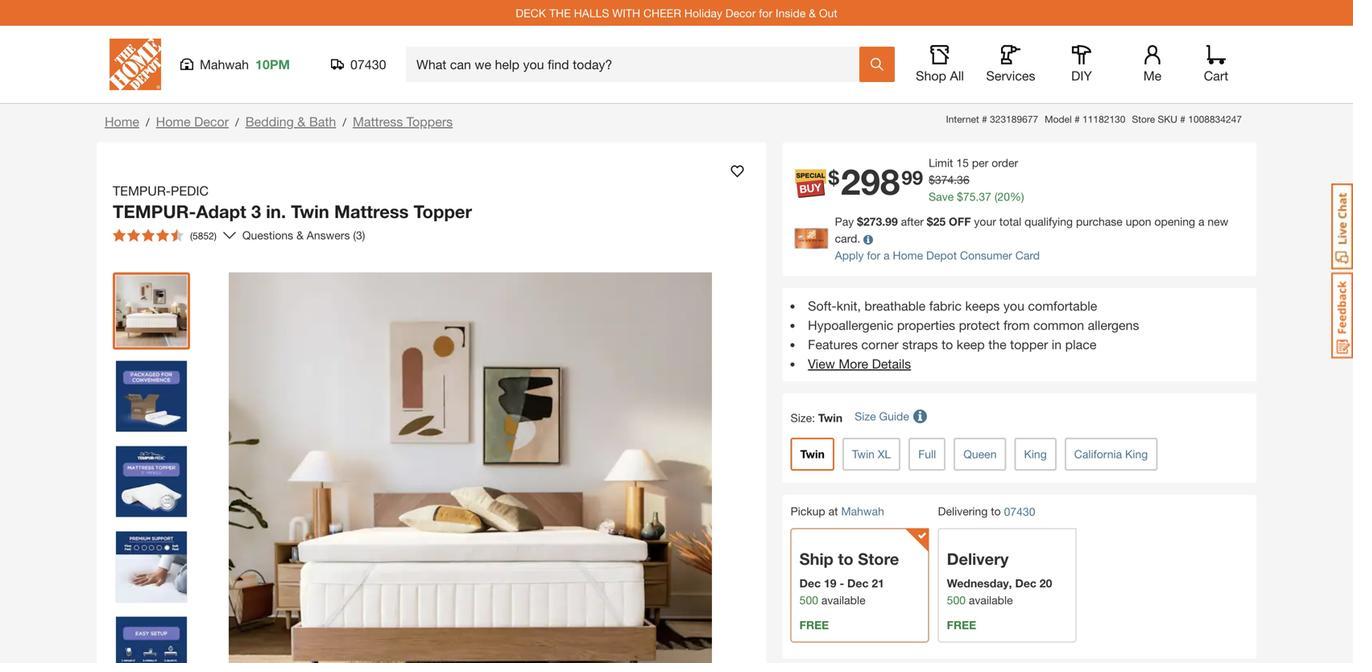 Task type: describe. For each thing, give the bounding box(es) containing it.
knit,
[[837, 298, 861, 314]]

0 horizontal spatial a
[[884, 249, 890, 262]]

(5852) link
[[106, 223, 236, 248]]

home decor link
[[156, 114, 229, 129]]

21
[[872, 577, 884, 590]]

delivering
[[938, 505, 988, 518]]

purchase
[[1076, 215, 1123, 228]]

total
[[999, 215, 1022, 228]]

3 / from the left
[[343, 116, 346, 129]]

me
[[1144, 68, 1162, 83]]

mahwah 10pm
[[200, 57, 290, 72]]

california king
[[1074, 448, 1148, 461]]

3
[[251, 201, 261, 222]]

dec inside delivery wednesday, dec 20 500 available
[[1015, 577, 1037, 590]]

services button
[[985, 45, 1037, 84]]

internet # 323189677 model # 11182130 store sku # 1008834247
[[946, 114, 1242, 125]]

tempur pedic mattress toppers 11182130 64.0 image
[[116, 276, 187, 347]]

me button
[[1127, 45, 1178, 84]]

0 horizontal spatial home
[[105, 114, 139, 129]]

11182130
[[1083, 114, 1126, 125]]

after
[[901, 215, 924, 228]]

273.99
[[863, 215, 898, 228]]

services
[[986, 68, 1035, 83]]

shop all button
[[914, 45, 966, 84]]

topper
[[1010, 337, 1048, 352]]

internet
[[946, 114, 979, 125]]

What can we help you find today? search field
[[416, 48, 859, 81]]

wednesday,
[[947, 577, 1012, 590]]

tempur pedic mattress toppers 11182130 e1.1 image
[[116, 361, 187, 432]]

1 vertical spatial .
[[976, 190, 979, 203]]

card.
[[835, 232, 860, 245]]

upon
[[1126, 215, 1152, 228]]

tempur-pedic link
[[113, 181, 215, 201]]

0 horizontal spatial decor
[[194, 114, 229, 129]]

$ inside $ 298 99
[[829, 166, 839, 189]]

4.5 stars image
[[113, 229, 184, 242]]

bedding & bath link
[[245, 114, 336, 129]]

tempur pedic mattress toppers 11182130 40.2 image
[[116, 447, 187, 518]]

comfortable
[[1028, 298, 1097, 314]]

1 dec from the left
[[800, 577, 821, 590]]

0 horizontal spatial .
[[954, 173, 957, 186]]

apply now image
[[795, 228, 835, 249]]

in
[[1052, 337, 1062, 352]]

$ right after
[[927, 215, 933, 228]]

answers
[[307, 229, 350, 242]]

delivery wednesday, dec 20 500 available
[[947, 550, 1052, 607]]

bedding
[[245, 114, 294, 129]]

halls
[[574, 6, 609, 20]]

1 vertical spatial for
[[867, 249, 881, 262]]

store inside ship to store dec 19 - dec 21 500 available
[[858, 550, 899, 569]]

diy
[[1071, 68, 1092, 83]]

protect
[[959, 318, 1000, 333]]

king button
[[1014, 438, 1057, 471]]

place
[[1065, 337, 1097, 352]]

details
[[872, 356, 911, 372]]

tempur pedic mattress toppers 11182130 1d.4 image
[[116, 617, 187, 664]]

view
[[808, 356, 835, 372]]

the
[[988, 337, 1007, 352]]

size for size guide
[[855, 410, 876, 423]]

features
[[808, 337, 858, 352]]

home link
[[105, 114, 139, 129]]

all
[[950, 68, 964, 83]]

with
[[612, 6, 640, 20]]

mahwah button
[[841, 505, 884, 518]]

1008834247
[[1188, 114, 1242, 125]]

$ down limit
[[929, 173, 935, 186]]

cart
[[1204, 68, 1229, 83]]

off
[[949, 215, 971, 228]]

soft-knit, breathable fabric keeps you comfortable hypoallergenic properties protect from common allergens features corner straps to keep the topper in place view more details
[[808, 298, 1139, 372]]

$ right pay
[[857, 215, 863, 228]]

mattress toppers link
[[353, 114, 453, 129]]

0 vertical spatial decor
[[726, 6, 756, 20]]

15
[[956, 156, 969, 170]]

deck the halls with cheer holiday decor for inside & out link
[[516, 6, 838, 20]]

$ down 36
[[957, 190, 963, 203]]

twin inside tempur-pedic tempur-adapt 3 in. twin mattress topper
[[291, 201, 329, 222]]

order
[[992, 156, 1018, 170]]

10pm
[[255, 57, 290, 72]]

consumer
[[960, 249, 1012, 262]]

california king button
[[1065, 438, 1158, 471]]

298
[[841, 160, 900, 203]]

king inside california king button
[[1125, 448, 1148, 461]]

questions
[[242, 229, 293, 242]]

limit
[[929, 156, 953, 170]]

adapt
[[196, 201, 246, 222]]

1 / from the left
[[146, 116, 150, 129]]

(5852) button
[[106, 223, 223, 248]]

apply for a home depot consumer card link
[[835, 249, 1040, 262]]

guide
[[879, 410, 909, 423]]

500 inside ship to store dec 19 - dec 21 500 available
[[800, 594, 818, 607]]

sku
[[1158, 114, 1178, 125]]

1 tempur- from the top
[[113, 183, 171, 199]]

available inside ship to store dec 19 - dec 21 500 available
[[822, 594, 866, 607]]

2 horizontal spatial home
[[893, 249, 923, 262]]

apply for a home depot consumer card
[[835, 249, 1040, 262]]

mattress inside tempur-pedic tempur-adapt 3 in. twin mattress topper
[[334, 201, 409, 222]]

delivery
[[947, 550, 1009, 569]]

free for to
[[800, 619, 829, 632]]

full
[[918, 448, 936, 461]]

20 inside delivery wednesday, dec 20 500 available
[[1040, 577, 1052, 590]]

2 / from the left
[[235, 116, 239, 129]]

diy button
[[1056, 45, 1108, 84]]

deck
[[516, 6, 546, 20]]

2 # from the left
[[1075, 114, 1080, 125]]

25
[[933, 215, 946, 228]]

at
[[829, 505, 838, 518]]

hypoallergenic
[[808, 318, 894, 333]]

shop all
[[916, 68, 964, 83]]

%)
[[1010, 190, 1024, 203]]

save
[[929, 190, 954, 203]]

your total qualifying purchase upon opening a new card.
[[835, 215, 1229, 245]]

374
[[935, 173, 954, 186]]

pay
[[835, 215, 854, 228]]

pay $ 273.99 after $ 25 off
[[835, 215, 971, 228]]

in.
[[266, 201, 286, 222]]



Task type: locate. For each thing, give the bounding box(es) containing it.
twin up questions & answers (3)
[[291, 201, 329, 222]]

to for store
[[838, 550, 854, 569]]

07430
[[350, 57, 386, 72], [1004, 505, 1035, 519]]

0 vertical spatial &
[[809, 6, 816, 20]]

:
[[812, 412, 815, 425]]

& left out
[[809, 6, 816, 20]]

/ right the home link at the left of the page
[[146, 116, 150, 129]]

for left inside
[[759, 6, 773, 20]]

1 # from the left
[[982, 114, 987, 125]]

07430 right 'delivering'
[[1004, 505, 1035, 519]]

holiday
[[684, 6, 722, 20]]

19
[[824, 577, 837, 590]]

1 horizontal spatial /
[[235, 116, 239, 129]]

info image
[[864, 235, 873, 245]]

0 vertical spatial a
[[1199, 215, 1205, 228]]

cheer
[[643, 6, 681, 20]]

live chat image
[[1331, 184, 1353, 270]]

/ right bath
[[343, 116, 346, 129]]

0 vertical spatial store
[[1132, 114, 1155, 125]]

20 right the wednesday,
[[1040, 577, 1052, 590]]

3 dec from the left
[[1015, 577, 1037, 590]]

0 vertical spatial tempur-
[[113, 183, 171, 199]]

2 tempur- from the top
[[113, 201, 196, 222]]

to inside soft-knit, breathable fabric keeps you comfortable hypoallergenic properties protect from common allergens features corner straps to keep the topper in place view more details
[[942, 337, 953, 352]]

mahwah left '10pm'
[[200, 57, 249, 72]]

0 horizontal spatial mahwah
[[200, 57, 249, 72]]

1 vertical spatial mattress
[[334, 201, 409, 222]]

1 500 from the left
[[800, 594, 818, 607]]

to left keep
[[942, 337, 953, 352]]

(5852)
[[190, 230, 217, 242]]

tempur- up 4.5 stars image
[[113, 183, 171, 199]]

ship
[[800, 550, 834, 569]]

0 horizontal spatial king
[[1024, 448, 1047, 461]]

size : twin
[[791, 412, 843, 425]]

500 down the wednesday,
[[947, 594, 966, 607]]

0 horizontal spatial 07430
[[350, 57, 386, 72]]

0 horizontal spatial dec
[[800, 577, 821, 590]]

opening
[[1155, 215, 1195, 228]]

a
[[1199, 215, 1205, 228], [884, 249, 890, 262]]

/ left the bedding
[[235, 116, 239, 129]]

mattress left toppers
[[353, 114, 403, 129]]

1 horizontal spatial store
[[1132, 114, 1155, 125]]

0 horizontal spatial /
[[146, 116, 150, 129]]

$ left the 298
[[829, 166, 839, 189]]

your
[[974, 215, 996, 228]]

2 dec from the left
[[847, 577, 869, 590]]

straps
[[902, 337, 938, 352]]

the home depot logo image
[[110, 39, 161, 90]]

apply
[[835, 249, 864, 262]]

1 horizontal spatial a
[[1199, 215, 1205, 228]]

view more details link
[[808, 356, 911, 372]]

available down "-"
[[822, 594, 866, 607]]

# right model
[[1075, 114, 1080, 125]]

deck the halls with cheer holiday decor for inside & out
[[516, 6, 838, 20]]

free
[[800, 619, 829, 632], [947, 619, 976, 632]]

2 available from the left
[[969, 594, 1013, 607]]

. down 15 at right top
[[954, 173, 957, 186]]

store left sku
[[1132, 114, 1155, 125]]

0 vertical spatial for
[[759, 6, 773, 20]]

size for size : twin
[[791, 412, 812, 425]]

mahwah
[[200, 57, 249, 72], [841, 505, 884, 518]]

california
[[1074, 448, 1122, 461]]

1 vertical spatial &
[[297, 114, 306, 129]]

inside
[[776, 6, 806, 20]]

1 horizontal spatial size
[[855, 410, 876, 423]]

1 horizontal spatial available
[[969, 594, 1013, 607]]

dec right "-"
[[847, 577, 869, 590]]

to inside delivering to 07430
[[991, 505, 1001, 518]]

0 horizontal spatial 500
[[800, 594, 818, 607]]

1 vertical spatial mahwah
[[841, 505, 884, 518]]

1 vertical spatial store
[[858, 550, 899, 569]]

20 right 37 on the right top of page
[[998, 190, 1010, 203]]

twin right the :
[[818, 412, 843, 425]]

dec
[[800, 577, 821, 590], [847, 577, 869, 590], [1015, 577, 1037, 590]]

size guide
[[855, 410, 909, 423]]

& left bath
[[297, 114, 306, 129]]

1 horizontal spatial free
[[947, 619, 976, 632]]

07430 inside delivering to 07430
[[1004, 505, 1035, 519]]

twin inside twin button
[[800, 448, 825, 461]]

decor left the bedding
[[194, 114, 229, 129]]

0 horizontal spatial store
[[858, 550, 899, 569]]

size guide button
[[855, 402, 929, 432]]

0 vertical spatial to
[[942, 337, 953, 352]]

# right sku
[[1180, 114, 1186, 125]]

model
[[1045, 114, 1072, 125]]

/
[[146, 116, 150, 129], [235, 116, 239, 129], [343, 116, 346, 129]]

a left new
[[1199, 215, 1205, 228]]

0 horizontal spatial 20
[[998, 190, 1010, 203]]

card
[[1015, 249, 1040, 262]]

the
[[549, 6, 571, 20]]

0 horizontal spatial free
[[800, 619, 829, 632]]

. left '('
[[976, 190, 979, 203]]

07430 up mattress toppers link
[[350, 57, 386, 72]]

0 vertical spatial mahwah
[[200, 57, 249, 72]]

1 vertical spatial 07430
[[1004, 505, 1035, 519]]

2 vertical spatial to
[[838, 550, 854, 569]]

dec right the wednesday,
[[1015, 577, 1037, 590]]

1 vertical spatial 20
[[1040, 577, 1052, 590]]

1 horizontal spatial to
[[942, 337, 953, 352]]

king right california
[[1125, 448, 1148, 461]]

for down 'info' "image"
[[867, 249, 881, 262]]

queen button
[[954, 438, 1006, 471]]

tempur-pedic tempur-adapt 3 in. twin mattress topper
[[113, 183, 472, 222]]

fabric
[[929, 298, 962, 314]]

home / home decor / bedding & bath / mattress toppers
[[105, 114, 453, 129]]

mattress
[[353, 114, 403, 129], [334, 201, 409, 222]]

mattress up (3)
[[334, 201, 409, 222]]

& left answers
[[296, 229, 304, 242]]

out
[[819, 6, 838, 20]]

0 horizontal spatial size
[[791, 412, 812, 425]]

free down the wednesday,
[[947, 619, 976, 632]]

twin down the :
[[800, 448, 825, 461]]

0 horizontal spatial to
[[838, 550, 854, 569]]

2 horizontal spatial #
[[1180, 114, 1186, 125]]

1 horizontal spatial 500
[[947, 594, 966, 607]]

cart link
[[1199, 45, 1234, 84]]

to for 07430
[[991, 505, 1001, 518]]

1 horizontal spatial decor
[[726, 6, 756, 20]]

2 free from the left
[[947, 619, 976, 632]]

king
[[1024, 448, 1047, 461], [1125, 448, 1148, 461]]

07430 inside button
[[350, 57, 386, 72]]

new
[[1208, 215, 1229, 228]]

for
[[759, 6, 773, 20], [867, 249, 881, 262]]

2 horizontal spatial /
[[343, 116, 346, 129]]

to inside ship to store dec 19 - dec 21 500 available
[[838, 550, 854, 569]]

1 horizontal spatial #
[[1075, 114, 1080, 125]]

0 horizontal spatial for
[[759, 6, 773, 20]]

2 horizontal spatial dec
[[1015, 577, 1037, 590]]

home right the home link at the left of the page
[[156, 114, 191, 129]]

0 vertical spatial 07430
[[350, 57, 386, 72]]

1 horizontal spatial .
[[976, 190, 979, 203]]

tempur pedic mattress toppers 11182130 a0.3 image
[[116, 532, 187, 603]]

0 vertical spatial mattress
[[353, 114, 403, 129]]

1 horizontal spatial home
[[156, 114, 191, 129]]

dec left 19 on the right bottom of page
[[800, 577, 821, 590]]

&
[[809, 6, 816, 20], [297, 114, 306, 129], [296, 229, 304, 242]]

500 inside delivery wednesday, dec 20 500 available
[[947, 594, 966, 607]]

323189677
[[990, 114, 1038, 125]]

1 vertical spatial to
[[991, 505, 1001, 518]]

20
[[998, 190, 1010, 203], [1040, 577, 1052, 590]]

2 horizontal spatial to
[[991, 505, 1001, 518]]

pickup at mahwah
[[791, 505, 884, 518]]

1 horizontal spatial king
[[1125, 448, 1148, 461]]

2 500 from the left
[[947, 594, 966, 607]]

corner
[[861, 337, 899, 352]]

0 vertical spatial 20
[[998, 190, 1010, 203]]

$ 298 99
[[829, 160, 923, 203]]

keeps
[[965, 298, 1000, 314]]

1 horizontal spatial for
[[867, 249, 881, 262]]

bath
[[309, 114, 336, 129]]

size inside button
[[855, 410, 876, 423]]

2 vertical spatial &
[[296, 229, 304, 242]]

1 vertical spatial tempur-
[[113, 201, 196, 222]]

2 king from the left
[[1125, 448, 1148, 461]]

king right queen
[[1024, 448, 1047, 461]]

-
[[840, 577, 844, 590]]

1 horizontal spatial mahwah
[[841, 505, 884, 518]]

a inside the your total qualifying purchase upon opening a new card.
[[1199, 215, 1205, 228]]

free down 19 on the right bottom of page
[[800, 619, 829, 632]]

1 available from the left
[[822, 594, 866, 607]]

size up twin button
[[791, 412, 812, 425]]

king inside king button
[[1024, 448, 1047, 461]]

1 free from the left
[[800, 619, 829, 632]]

twin xl button
[[843, 438, 901, 471]]

size left guide
[[855, 410, 876, 423]]

0 horizontal spatial #
[[982, 114, 987, 125]]

home down the home depot logo
[[105, 114, 139, 129]]

to up "-"
[[838, 550, 854, 569]]

pedic
[[171, 183, 209, 199]]

twin button
[[791, 438, 834, 471]]

$
[[829, 166, 839, 189], [929, 173, 935, 186], [957, 190, 963, 203], [857, 215, 863, 228], [927, 215, 933, 228]]

twin left "xl" at the bottom
[[852, 448, 875, 461]]

1 vertical spatial a
[[884, 249, 890, 262]]

500 down ship
[[800, 594, 818, 607]]

home left depot
[[893, 249, 923, 262]]

20 inside limit 15 per order $ 374 . 36 save $ 75 . 37 ( 20 %)
[[998, 190, 1010, 203]]

properties
[[897, 318, 955, 333]]

3 # from the left
[[1180, 114, 1186, 125]]

feedback link image
[[1331, 272, 1353, 359]]

to
[[942, 337, 953, 352], [991, 505, 1001, 518], [838, 550, 854, 569]]

twin xl
[[852, 448, 891, 461]]

1 horizontal spatial 20
[[1040, 577, 1052, 590]]

tempur- down tempur-pedic link
[[113, 201, 196, 222]]

limit 15 per order $ 374 . 36 save $ 75 . 37 ( 20 %)
[[929, 156, 1024, 203]]

keep
[[957, 337, 985, 352]]

qualifying
[[1025, 215, 1073, 228]]

0 vertical spatial .
[[954, 173, 957, 186]]

37
[[979, 190, 992, 203]]

decor right holiday at the right top of the page
[[726, 6, 756, 20]]

available inside delivery wednesday, dec 20 500 available
[[969, 594, 1013, 607]]

#
[[982, 114, 987, 125], [1075, 114, 1080, 125], [1180, 114, 1186, 125]]

common
[[1033, 318, 1084, 333]]

0 horizontal spatial available
[[822, 594, 866, 607]]

to left 07430 link
[[991, 505, 1001, 518]]

xl
[[878, 448, 891, 461]]

free for wednesday,
[[947, 619, 976, 632]]

toppers
[[407, 114, 453, 129]]

1 king from the left
[[1024, 448, 1047, 461]]

available down the wednesday,
[[969, 594, 1013, 607]]

1 vertical spatial decor
[[194, 114, 229, 129]]

mahwah right at in the bottom right of the page
[[841, 505, 884, 518]]

a down 273.99
[[884, 249, 890, 262]]

1 horizontal spatial 07430
[[1004, 505, 1035, 519]]

shop
[[916, 68, 946, 83]]

1 horizontal spatial dec
[[847, 577, 869, 590]]

twin inside the twin xl button
[[852, 448, 875, 461]]

depot
[[926, 249, 957, 262]]

allergens
[[1088, 318, 1139, 333]]

# right internet
[[982, 114, 987, 125]]

500
[[800, 594, 818, 607], [947, 594, 966, 607]]

store up 21
[[858, 550, 899, 569]]



Task type: vqa. For each thing, say whether or not it's contained in the screenshot.
"FOR" inside the 'MADE OF HEAVY-DUTY NYLON TO HELP PROTECT A 200-WATT SOLAR PANEL SHOULDER STRAP IS ADJUSTABLE AND REMOVABLE CONVENIENT OUTSIDE POCKET FOR CABLES AND ADAPTERS VIEW MORE DETAILS'
no



